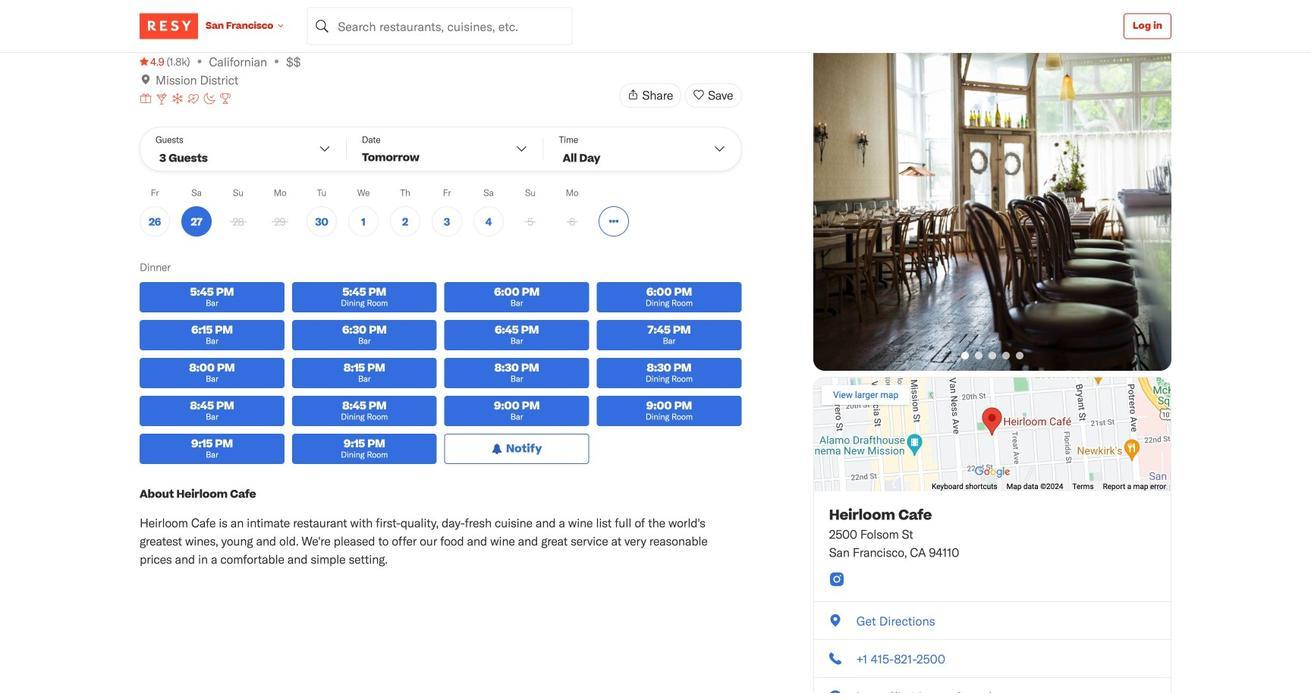 Task type: describe. For each thing, give the bounding box(es) containing it.
4.9 out of 5 stars image
[[140, 54, 164, 69]]



Task type: locate. For each thing, give the bounding box(es) containing it.
(1.8k) reviews element
[[167, 54, 190, 69]]

Search restaurants, cuisines, etc. text field
[[307, 7, 573, 45]]

None field
[[307, 7, 573, 45]]



Task type: vqa. For each thing, say whether or not it's contained in the screenshot.
4.7 OUT OF 5 STARS Icon
no



